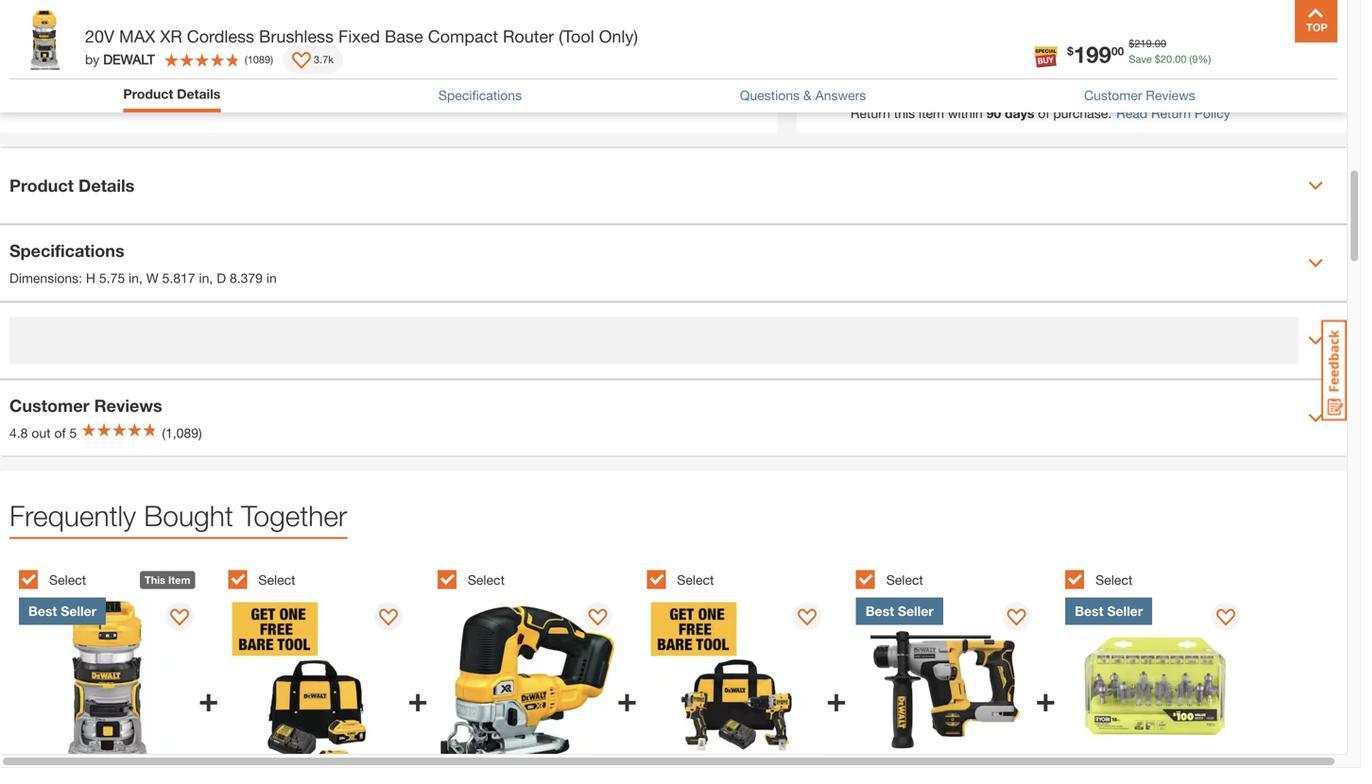 Task type: vqa. For each thing, say whether or not it's contained in the screenshot.
the $ to the left
yes



Task type: describe. For each thing, give the bounding box(es) containing it.
answers
[[816, 87, 866, 103]]

by
[[85, 52, 100, 67]]

5.75
[[99, 270, 125, 286]]

0 horizontal spatial customer reviews
[[9, 395, 162, 416]]

atomic 20v max cordless brushless ultra-compact 5/8 in. sds plus hammer drill (tool only) image
[[856, 598, 1036, 769]]

0 vertical spatial reviews
[[1146, 87, 1196, 103]]

xr
[[160, 26, 182, 46]]

%)
[[1198, 53, 1211, 65]]

top button
[[1295, 0, 1338, 43]]

2 horizontal spatial 00
[[1175, 53, 1187, 65]]

product image image
[[14, 9, 76, 71]]

item
[[919, 105, 945, 121]]

compact
[[428, 26, 498, 46]]

( 1089 )
[[245, 53, 273, 65]]

20v max xr cordless brushless jigsaw (tool only) image
[[438, 598, 617, 769]]

this
[[145, 574, 165, 586]]

specifications dimensions: h 5.75 in , w 5.817 in , d 8.379 in
[[9, 240, 277, 286]]

this item
[[145, 574, 190, 586]]

1 , from the left
[[139, 270, 143, 286]]

select for 4 / 6 group
[[677, 573, 714, 588]]

3.7k button
[[283, 45, 343, 74]]

(tool
[[559, 26, 594, 46]]

5
[[70, 425, 77, 441]]

seller inside 1 / 6 group
[[61, 603, 96, 619]]

199
[[1074, 41, 1112, 68]]

h
[[86, 270, 96, 286]]

0 horizontal spatial product
[[9, 175, 74, 196]]

base
[[385, 26, 423, 46]]

icon image
[[806, 89, 837, 112]]

display image inside 5 / 6 group
[[1007, 609, 1026, 628]]

0 vertical spatial .
[[1152, 37, 1155, 50]]

specifications for specifications dimensions: h 5.75 in , w 5.817 in , d 8.379 in
[[9, 240, 124, 261]]

seller for atomic 20v max cordless brushless ultra-compact 5/8 in. sds plus hammer drill (tool only) image
[[898, 603, 934, 619]]

dewalt
[[103, 52, 155, 67]]

by dewalt
[[85, 52, 155, 67]]

4.8 out of 5
[[9, 425, 77, 441]]

1089
[[247, 53, 271, 65]]

caret image for customer reviews
[[1309, 411, 1324, 426]]

(1,089)
[[162, 425, 202, 441]]

+ for 20v max xr hammer drill and atomic impact driver 2 tool combo kit with (2) 4.0ah batteries, charger, and bag image at the bottom of the page
[[826, 679, 847, 719]]

store
[[1040, 80, 1084, 100]]

display image inside 3 / 6 group
[[589, 609, 608, 628]]

& for questions
[[804, 87, 812, 103]]

20v
[[85, 26, 114, 46]]

3 in from the left
[[266, 270, 277, 286]]

2 , from the left
[[209, 270, 213, 286]]

select for the 2 / 6 group
[[259, 573, 296, 588]]

frequently
[[9, 499, 136, 533]]

20v max xr premium lithium-ion 6.0ah and 4.0ah starter kit image
[[228, 598, 408, 769]]

easy
[[908, 80, 947, 100]]

of inside free & easy returns in store or online return this item within 90 days of purchase. read return policy
[[1038, 105, 1050, 121]]

+ for 20v max xr premium lithium-ion 6.0ah and 4.0ah starter kit image
[[408, 679, 428, 719]]

6 / 6 group
[[1066, 560, 1266, 769]]

1 / 6 group
[[19, 560, 219, 769]]

1 vertical spatial .
[[1172, 53, 1175, 65]]

days
[[1005, 105, 1035, 121]]

+ inside 5 / 6 group
[[1036, 679, 1056, 719]]

cordless
[[187, 26, 254, 46]]

item
[[168, 574, 190, 586]]

219
[[1135, 37, 1152, 50]]

1 in from the left
[[129, 270, 139, 286]]

$ 219 . 00 save $ 20 . 00 ( 9 %)
[[1129, 37, 1211, 65]]

shank carbide router bit set (15-piece) image
[[1066, 598, 1245, 769]]

8.379
[[230, 270, 263, 286]]

2 ( from the left
[[245, 53, 247, 65]]

router
[[503, 26, 554, 46]]

best for atomic 20v max cordless brushless ultra-compact 5/8 in. sds plus hammer drill (tool only) image
[[866, 603, 894, 619]]

brushless
[[259, 26, 334, 46]]

d
[[217, 270, 226, 286]]

fixed
[[339, 26, 380, 46]]



Task type: locate. For each thing, give the bounding box(es) containing it.
4 / 6 group
[[647, 560, 847, 769]]

print
[[730, 90, 761, 108]]

customer reviews button
[[1084, 85, 1196, 105], [1084, 85, 1196, 105]]

best seller inside 1 / 6 group
[[28, 603, 96, 619]]

out
[[32, 425, 51, 441]]

20v max xr hammer drill and atomic impact driver 2 tool combo kit with (2) 4.0ah batteries, charger, and bag image
[[647, 598, 826, 769]]

this
[[894, 105, 915, 121]]

& left answers
[[804, 87, 812, 103]]

dewalt wood routers dcw600b 1d.3 image
[[13, 0, 96, 25]]

select for 1 / 6 group
[[49, 573, 86, 588]]

1 + from the left
[[198, 679, 219, 719]]

specifications down compact
[[439, 87, 522, 103]]

returns
[[951, 80, 1016, 100]]

2 horizontal spatial display image
[[1007, 609, 1026, 628]]

1 horizontal spatial customer reviews
[[1084, 87, 1196, 103]]

print button
[[699, 88, 761, 116]]

$ up store
[[1068, 44, 1074, 58]]

2 display image from the left
[[589, 609, 608, 628]]

frequently bought together
[[9, 499, 347, 533]]

1 horizontal spatial specifications
[[439, 87, 522, 103]]

3 best from the left
[[1075, 603, 1104, 619]]

0 vertical spatial specifications
[[439, 87, 522, 103]]

customer reviews up read
[[1084, 87, 1196, 103]]

free & easy returns in store or online return this item within 90 days of purchase. read return policy
[[851, 80, 1231, 121]]

customer reviews up 5
[[9, 395, 162, 416]]

( left )
[[245, 53, 247, 65]]

1 vertical spatial reviews
[[94, 395, 162, 416]]

select inside 3 / 6 group
[[468, 573, 505, 588]]

)
[[271, 53, 273, 65]]

customer reviews
[[1084, 87, 1196, 103], [9, 395, 162, 416]]

customer up read
[[1084, 87, 1143, 103]]

0 vertical spatial product
[[123, 86, 173, 102]]

seller inside 5 / 6 group
[[898, 603, 934, 619]]

specifications button
[[439, 85, 522, 105], [439, 85, 522, 105]]

3 seller from the left
[[1107, 603, 1143, 619]]

select inside 5 / 6 group
[[887, 573, 924, 588]]

1 vertical spatial caret image
[[1309, 411, 1324, 426]]

, left 'd'
[[209, 270, 213, 286]]

1 seller from the left
[[61, 603, 96, 619]]

questions & answers
[[740, 87, 866, 103]]

read return policy link
[[1117, 103, 1231, 123]]

0 vertical spatial product details
[[123, 86, 221, 102]]

customer up 4.8 out of 5 in the bottom of the page
[[9, 395, 89, 416]]

specifications
[[439, 87, 522, 103], [9, 240, 124, 261]]

1 horizontal spatial seller
[[898, 603, 934, 619]]

$
[[1129, 37, 1135, 50], [1068, 44, 1074, 58], [1155, 53, 1161, 65]]

feedback link image
[[1322, 320, 1347, 422]]

0 horizontal spatial of
[[54, 425, 66, 441]]

1 horizontal spatial 00
[[1155, 37, 1167, 50]]

2 seller from the left
[[898, 603, 934, 619]]

1 caret image from the top
[[1309, 256, 1324, 271]]

1 vertical spatial details
[[78, 175, 135, 196]]

best inside 5 / 6 group
[[866, 603, 894, 619]]

&
[[892, 80, 903, 100], [804, 87, 812, 103]]

+ inside 3 / 6 group
[[617, 679, 638, 719]]

together
[[241, 499, 347, 533]]

0 horizontal spatial (
[[245, 53, 247, 65]]

2 / 6 group
[[228, 560, 428, 769]]

seller
[[61, 603, 96, 619], [898, 603, 934, 619], [1107, 603, 1143, 619]]

1 best seller from the left
[[28, 603, 96, 619]]

1 caret image from the top
[[1309, 178, 1324, 193]]

3 best seller from the left
[[1075, 603, 1143, 619]]

0 horizontal spatial seller
[[61, 603, 96, 619]]

2 best from the left
[[866, 603, 894, 619]]

0 horizontal spatial details
[[78, 175, 135, 196]]

1 horizontal spatial &
[[892, 80, 903, 100]]

1 vertical spatial product
[[9, 175, 74, 196]]

in
[[1020, 80, 1036, 100]]

customer
[[1084, 87, 1143, 103], [9, 395, 89, 416]]

90
[[987, 105, 1001, 121]]

4.8
[[9, 425, 28, 441]]

select
[[49, 573, 86, 588], [259, 573, 296, 588], [468, 573, 505, 588], [677, 573, 714, 588], [887, 573, 924, 588], [1096, 573, 1133, 588]]

9
[[1193, 53, 1198, 65]]

specifications up dimensions:
[[9, 240, 124, 261]]

best seller for display icon inside 5 / 6 group
[[866, 603, 934, 619]]

0 horizontal spatial specifications
[[9, 240, 124, 261]]

5 / 6 group
[[856, 560, 1056, 769]]

0 horizontal spatial 00
[[1112, 44, 1124, 58]]

in
[[129, 270, 139, 286], [199, 270, 209, 286], [266, 270, 277, 286]]

3.7k
[[314, 53, 334, 65]]

$ up save
[[1129, 37, 1135, 50]]

0 horizontal spatial .
[[1152, 37, 1155, 50]]

select inside the 2 / 6 group
[[259, 573, 296, 588]]

( left %)
[[1190, 53, 1193, 65]]

$ for 199
[[1068, 44, 1074, 58]]

online
[[1110, 80, 1162, 100]]

1 vertical spatial customer
[[9, 395, 89, 416]]

2 select from the left
[[259, 573, 296, 588]]

select inside 4 / 6 group
[[677, 573, 714, 588]]

select for 6 / 6 group
[[1096, 573, 1133, 588]]

details down cordless
[[177, 86, 221, 102]]

& for free
[[892, 80, 903, 100]]

0 horizontal spatial return
[[851, 105, 891, 121]]

5.817
[[162, 270, 195, 286]]

0 horizontal spatial display image
[[170, 609, 189, 628]]

select inside 6 / 6 group
[[1096, 573, 1133, 588]]

product details up h
[[9, 175, 135, 196]]

2 in from the left
[[199, 270, 209, 286]]

0 vertical spatial details
[[177, 86, 221, 102]]

1 horizontal spatial details
[[177, 86, 221, 102]]

1 horizontal spatial (
[[1190, 53, 1193, 65]]

return
[[851, 105, 891, 121], [1152, 105, 1191, 121]]

display image
[[170, 609, 189, 628], [589, 609, 608, 628], [1007, 609, 1026, 628]]

reviews up the read return policy link
[[1146, 87, 1196, 103]]

1 horizontal spatial product
[[123, 86, 173, 102]]

1 vertical spatial customer reviews
[[9, 395, 162, 416]]

1 display image from the left
[[170, 609, 189, 628]]

select inside 1 / 6 group
[[49, 573, 86, 588]]

1 horizontal spatial customer
[[1084, 87, 1143, 103]]

select for 3 / 6 group
[[468, 573, 505, 588]]

of left 5
[[54, 425, 66, 441]]

00 left 9
[[1175, 53, 1187, 65]]

0 horizontal spatial ,
[[139, 270, 143, 286]]

of
[[1038, 105, 1050, 121], [54, 425, 66, 441]]

display image
[[292, 52, 311, 71], [379, 609, 398, 628], [798, 609, 817, 628], [1217, 609, 1236, 628]]

details
[[177, 86, 221, 102], [78, 175, 135, 196]]

0 horizontal spatial &
[[804, 87, 812, 103]]

select for 5 / 6 group
[[887, 573, 924, 588]]

5 + from the left
[[1036, 679, 1056, 719]]

product details button
[[123, 84, 221, 108], [123, 84, 221, 104], [0, 148, 1347, 223]]

product details
[[123, 86, 221, 102], [9, 175, 135, 196]]

return down free in the top of the page
[[851, 105, 891, 121]]

seller inside 6 / 6 group
[[1107, 603, 1143, 619]]

w
[[146, 270, 159, 286]]

caret image
[[1309, 256, 1324, 271], [1309, 411, 1324, 426]]

1 horizontal spatial reviews
[[1146, 87, 1196, 103]]

$ for 219
[[1129, 37, 1135, 50]]

0 horizontal spatial reviews
[[94, 395, 162, 416]]

3 display image from the left
[[1007, 609, 1026, 628]]

1 vertical spatial product details
[[9, 175, 135, 196]]

best seller
[[28, 603, 96, 619], [866, 603, 934, 619], [1075, 603, 1143, 619]]

20v max xr cordless brushless fixed base compact router (tool only)
[[85, 26, 638, 46]]

display image inside 3.7k dropdown button
[[292, 52, 311, 71]]

1 ( from the left
[[1190, 53, 1193, 65]]

product details down the dewalt
[[123, 86, 221, 102]]

1 horizontal spatial best seller
[[866, 603, 934, 619]]

1 vertical spatial caret image
[[1309, 333, 1324, 348]]

5 select from the left
[[887, 573, 924, 588]]

0 horizontal spatial customer
[[9, 395, 89, 416]]

2 caret image from the top
[[1309, 333, 1324, 348]]

1 return from the left
[[851, 105, 891, 121]]

or
[[1089, 80, 1106, 100]]

3 + from the left
[[617, 679, 638, 719]]

of right days
[[1038, 105, 1050, 121]]

$ inside $ 199 00
[[1068, 44, 1074, 58]]

3 select from the left
[[468, 573, 505, 588]]

00 inside $ 199 00
[[1112, 44, 1124, 58]]

+
[[198, 679, 219, 719], [408, 679, 428, 719], [617, 679, 638, 719], [826, 679, 847, 719], [1036, 679, 1056, 719]]

2 + from the left
[[408, 679, 428, 719]]

best seller for display icon inside the 1 / 6 group
[[28, 603, 96, 619]]

specifications for specifications
[[439, 87, 522, 103]]

0 vertical spatial customer reviews
[[1084, 87, 1196, 103]]

+ inside 1 / 6 group
[[198, 679, 219, 719]]

product
[[123, 86, 173, 102], [9, 175, 74, 196]]

0 horizontal spatial $
[[1068, 44, 1074, 58]]

2 horizontal spatial in
[[266, 270, 277, 286]]

caret image for specifications
[[1309, 256, 1324, 271]]

& up this
[[892, 80, 903, 100]]

$ 199 00
[[1068, 41, 1124, 68]]

read
[[1117, 105, 1148, 121]]

0 horizontal spatial best seller
[[28, 603, 96, 619]]

2 horizontal spatial seller
[[1107, 603, 1143, 619]]

seller for "shank carbide router bit set (15-piece)" image
[[1107, 603, 1143, 619]]

caret image
[[1309, 178, 1324, 193], [1309, 333, 1324, 348]]

,
[[139, 270, 143, 286], [209, 270, 213, 286]]

20
[[1161, 53, 1172, 65]]

+ for 20v max xr cordless brushless jigsaw (tool only) image
[[617, 679, 638, 719]]

2 return from the left
[[1152, 105, 1191, 121]]

best seller inside 6 / 6 group
[[1075, 603, 1143, 619]]

6 select from the left
[[1096, 573, 1133, 588]]

2 horizontal spatial best seller
[[1075, 603, 1143, 619]]

.
[[1152, 37, 1155, 50], [1172, 53, 1175, 65]]

purchase.
[[1054, 105, 1112, 121]]

in left w
[[129, 270, 139, 286]]

free
[[851, 80, 887, 100]]

& inside free & easy returns in store or online return this item within 90 days of purchase. read return policy
[[892, 80, 903, 100]]

questions & answers button
[[740, 85, 866, 105], [740, 85, 866, 105]]

0 horizontal spatial best
[[28, 603, 57, 619]]

1 vertical spatial of
[[54, 425, 66, 441]]

product up dimensions:
[[9, 175, 74, 196]]

1 horizontal spatial best
[[866, 603, 894, 619]]

reviews up (1,089)
[[94, 395, 162, 416]]

0 horizontal spatial in
[[129, 270, 139, 286]]

details up specifications dimensions: h 5.75 in , w 5.817 in , d 8.379 in
[[78, 175, 135, 196]]

best inside 1 / 6 group
[[28, 603, 57, 619]]

policy
[[1195, 105, 1231, 121]]

2 best seller from the left
[[866, 603, 934, 619]]

save
[[1129, 53, 1152, 65]]

+ inside the 2 / 6 group
[[408, 679, 428, 719]]

only)
[[599, 26, 638, 46]]

, left w
[[139, 270, 143, 286]]

return right read
[[1152, 105, 1191, 121]]

0 vertical spatial caret image
[[1309, 178, 1324, 193]]

max
[[119, 26, 155, 46]]

3 / 6 group
[[438, 560, 638, 769]]

product down the dewalt
[[123, 86, 173, 102]]

(
[[1190, 53, 1193, 65], [245, 53, 247, 65]]

00
[[1155, 37, 1167, 50], [1112, 44, 1124, 58], [1175, 53, 1187, 65]]

best
[[28, 603, 57, 619], [866, 603, 894, 619], [1075, 603, 1104, 619]]

2 horizontal spatial $
[[1155, 53, 1161, 65]]

dimensions:
[[9, 270, 82, 286]]

best seller inside 5 / 6 group
[[866, 603, 934, 619]]

1 horizontal spatial of
[[1038, 105, 1050, 121]]

best inside 6 / 6 group
[[1075, 603, 1104, 619]]

bought
[[144, 499, 233, 533]]

best for "shank carbide router bit set (15-piece)" image
[[1075, 603, 1104, 619]]

1 horizontal spatial return
[[1152, 105, 1191, 121]]

2 caret image from the top
[[1309, 411, 1324, 426]]

00 up 20
[[1155, 37, 1167, 50]]

2 horizontal spatial best
[[1075, 603, 1104, 619]]

1 horizontal spatial $
[[1129, 37, 1135, 50]]

None field
[[846, 3, 886, 43]]

1 best from the left
[[28, 603, 57, 619]]

4 select from the left
[[677, 573, 714, 588]]

0 vertical spatial of
[[1038, 105, 1050, 121]]

1 horizontal spatial .
[[1172, 53, 1175, 65]]

in right 8.379
[[266, 270, 277, 286]]

in left 'd'
[[199, 270, 209, 286]]

( inside $ 219 . 00 save $ 20 . 00 ( 9 %)
[[1190, 53, 1193, 65]]

0 vertical spatial customer
[[1084, 87, 1143, 103]]

1 vertical spatial specifications
[[9, 240, 124, 261]]

questions
[[740, 87, 800, 103]]

1 select from the left
[[49, 573, 86, 588]]

0 vertical spatial caret image
[[1309, 256, 1324, 271]]

+ inside 4 / 6 group
[[826, 679, 847, 719]]

00 left save
[[1112, 44, 1124, 58]]

specifications inside specifications dimensions: h 5.75 in , w 5.817 in , d 8.379 in
[[9, 240, 124, 261]]

$ right save
[[1155, 53, 1161, 65]]

1 horizontal spatial in
[[199, 270, 209, 286]]

within
[[948, 105, 983, 121]]

1 horizontal spatial ,
[[209, 270, 213, 286]]

4 + from the left
[[826, 679, 847, 719]]

display image inside 1 / 6 group
[[170, 609, 189, 628]]

reviews
[[1146, 87, 1196, 103], [94, 395, 162, 416]]

1 horizontal spatial display image
[[589, 609, 608, 628]]



